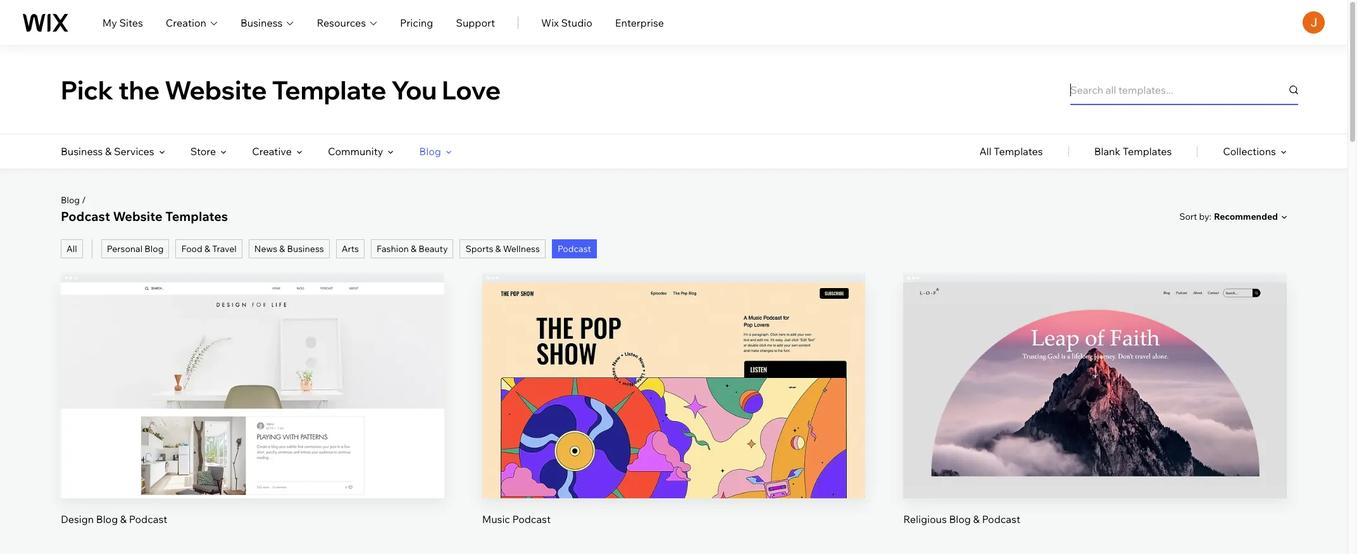 Task type: describe. For each thing, give the bounding box(es) containing it.
view for music podcast
[[662, 408, 686, 421]]

enterprise
[[615, 16, 664, 29]]

resources button
[[317, 15, 377, 30]]

personal
[[107, 243, 143, 255]]

& for travel
[[205, 243, 210, 255]]

the
[[118, 74, 160, 105]]

edit for music podcast
[[665, 365, 684, 378]]

edit button for design blog & podcast
[[222, 356, 283, 387]]

sort by:
[[1180, 211, 1212, 222]]

you
[[392, 74, 437, 105]]

arts link
[[336, 239, 365, 258]]

music podcast
[[482, 513, 551, 525]]

wix studio
[[542, 16, 593, 29]]

sports & wellness link
[[460, 239, 546, 258]]

community
[[328, 145, 383, 158]]

wix
[[542, 16, 559, 29]]

wellness
[[503, 243, 540, 255]]

blog for design blog & podcast
[[96, 513, 118, 525]]

food & travel link
[[176, 239, 242, 258]]

fashion
[[377, 243, 409, 255]]

sports & wellness
[[466, 243, 540, 255]]

& for wellness
[[496, 243, 501, 255]]

by:
[[1200, 211, 1212, 222]]

Search search field
[[1071, 74, 1299, 105]]

view button for music podcast
[[644, 399, 704, 430]]

business & services
[[61, 145, 154, 158]]

design blog & podcast group
[[61, 274, 444, 526]]

edit button for music podcast
[[644, 356, 704, 387]]

design
[[61, 513, 94, 525]]

design blog & podcast
[[61, 513, 167, 525]]

business button
[[241, 15, 294, 30]]

templates for all templates
[[994, 145, 1043, 158]]

blank
[[1095, 145, 1121, 158]]

news
[[254, 243, 277, 255]]

blog /
[[61, 194, 86, 206]]

music podcast group
[[482, 274, 866, 526]]

profile image image
[[1303, 11, 1325, 34]]

sort
[[1180, 211, 1198, 222]]

templates for blank templates
[[1123, 145, 1172, 158]]

pricing
[[400, 16, 433, 29]]

view for religious blog & podcast
[[1084, 408, 1107, 421]]

blog for personal blog
[[145, 243, 164, 255]]

blog link
[[61, 194, 80, 206]]

pick
[[61, 74, 113, 105]]

podcast link
[[552, 239, 597, 258]]

my
[[102, 16, 117, 29]]

view button for design blog & podcast
[[222, 399, 283, 430]]

creation
[[166, 16, 206, 29]]

1 horizontal spatial website
[[165, 74, 267, 105]]

edit for religious blog & podcast
[[1086, 365, 1105, 378]]

pricing link
[[400, 15, 433, 30]]

music
[[482, 513, 510, 525]]

all for all
[[66, 243, 77, 255]]

fashion & beauty link
[[371, 239, 454, 258]]

view for design blog & podcast
[[241, 408, 264, 421]]

travel
[[212, 243, 237, 255]]



Task type: vqa. For each thing, say whether or not it's contained in the screenshot.
and for Your eCommerce website is equipped to handle record traffic, high-volume sales, and up to 750 simultaneous transactions per second. Discover more about our industry-leading reliability .
no



Task type: locate. For each thing, give the bounding box(es) containing it.
0 horizontal spatial view
[[241, 408, 264, 421]]

& right religious
[[974, 513, 980, 525]]

business
[[241, 16, 283, 29], [61, 145, 103, 158], [287, 243, 324, 255]]

view inside music podcast group
[[662, 408, 686, 421]]

all
[[980, 145, 992, 158], [66, 243, 77, 255]]

sports
[[466, 243, 494, 255]]

podcast website templates
[[61, 208, 228, 224]]

edit button for religious blog & podcast
[[1066, 356, 1126, 387]]

enterprise link
[[615, 15, 664, 30]]

0 vertical spatial business
[[241, 16, 283, 29]]

0 horizontal spatial website
[[113, 208, 163, 224]]

2 edit from the left
[[665, 365, 684, 378]]

3 edit button from the left
[[1066, 356, 1126, 387]]

/
[[82, 194, 86, 206]]

1 horizontal spatial edit
[[665, 365, 684, 378]]

& right "news"
[[279, 243, 285, 255]]

arts
[[342, 243, 359, 255]]

art blog & podcast group
[[61, 554, 444, 554]]

1 horizontal spatial templates
[[994, 145, 1043, 158]]

1 horizontal spatial edit button
[[644, 356, 704, 387]]

sports blog & podcast group
[[482, 554, 866, 554]]

2 horizontal spatial view
[[1084, 408, 1107, 421]]

all templates link
[[980, 134, 1043, 168]]

1 horizontal spatial business
[[241, 16, 283, 29]]

personal blog
[[107, 243, 164, 255]]

studio
[[561, 16, 593, 29]]

&
[[105, 145, 112, 158], [205, 243, 210, 255], [279, 243, 285, 255], [411, 243, 417, 255], [496, 243, 501, 255], [120, 513, 127, 525], [974, 513, 980, 525]]

1 horizontal spatial view button
[[644, 399, 704, 430]]

None search field
[[1071, 74, 1299, 105]]

business inside categories by subject element
[[61, 145, 103, 158]]

& right food
[[205, 243, 210, 255]]

view button inside design blog & podcast group
[[222, 399, 283, 430]]

personal blog link
[[101, 239, 169, 258]]

1 view button from the left
[[222, 399, 283, 430]]

view button
[[222, 399, 283, 430], [644, 399, 704, 430], [1066, 399, 1126, 430]]

blog for religious blog & podcast
[[950, 513, 971, 525]]

edit inside music podcast group
[[665, 365, 684, 378]]

all inside generic categories element
[[980, 145, 992, 158]]

all link
[[61, 239, 83, 258]]

website up store
[[165, 74, 267, 105]]

travel blog & podcast group
[[904, 554, 1287, 554]]

2 horizontal spatial edit
[[1086, 365, 1105, 378]]

0 horizontal spatial edit
[[243, 365, 262, 378]]

sites
[[119, 16, 143, 29]]

2 horizontal spatial view button
[[1066, 399, 1126, 430]]

1 horizontal spatial all
[[980, 145, 992, 158]]

3 view button from the left
[[1066, 399, 1126, 430]]

my sites link
[[102, 15, 143, 30]]

love
[[442, 74, 501, 105]]

business for business & services
[[61, 145, 103, 158]]

business inside popup button
[[241, 16, 283, 29]]

& for services
[[105, 145, 112, 158]]

podcast website templates - music podcast image
[[482, 282, 866, 498]]

view button inside religious blog & podcast group
[[1066, 399, 1126, 430]]

3 edit from the left
[[1086, 365, 1105, 378]]

edit
[[243, 365, 262, 378], [665, 365, 684, 378], [1086, 365, 1105, 378]]

edit button inside design blog & podcast group
[[222, 356, 283, 387]]

generic categories element
[[980, 134, 1287, 168]]

fashion & beauty
[[377, 243, 448, 255]]

& for beauty
[[411, 243, 417, 255]]

1 vertical spatial website
[[113, 208, 163, 224]]

store
[[190, 145, 216, 158]]

edit for design blog & podcast
[[243, 365, 262, 378]]

0 vertical spatial website
[[165, 74, 267, 105]]

all templates
[[980, 145, 1043, 158]]

religious blog & podcast
[[904, 513, 1021, 525]]

blank templates
[[1095, 145, 1172, 158]]

2 horizontal spatial business
[[287, 243, 324, 255]]

pick the website template you love
[[61, 74, 501, 105]]

blog inside categories by subject element
[[419, 145, 441, 158]]

& left services
[[105, 145, 112, 158]]

services
[[114, 145, 154, 158]]

2 view button from the left
[[644, 399, 704, 430]]

resources
[[317, 16, 366, 29]]

religious
[[904, 513, 947, 525]]

view inside design blog & podcast group
[[241, 408, 264, 421]]

website
[[165, 74, 267, 105], [113, 208, 163, 224]]

0 horizontal spatial view button
[[222, 399, 283, 430]]

& left beauty
[[411, 243, 417, 255]]

creative
[[252, 145, 292, 158]]

& for business
[[279, 243, 285, 255]]

religious blog & podcast group
[[904, 274, 1287, 526]]

& right "sports"
[[496, 243, 501, 255]]

categories. use the left and right arrow keys to navigate the menu element
[[0, 134, 1348, 168]]

0 horizontal spatial edit button
[[222, 356, 283, 387]]

support link
[[456, 15, 495, 30]]

& inside categories by subject element
[[105, 145, 112, 158]]

my sites
[[102, 16, 143, 29]]

2 vertical spatial business
[[287, 243, 324, 255]]

edit button
[[222, 356, 283, 387], [644, 356, 704, 387], [1066, 356, 1126, 387]]

1 horizontal spatial view
[[662, 408, 686, 421]]

news & business link
[[249, 239, 330, 258]]

collections
[[1224, 145, 1277, 158]]

0 horizontal spatial all
[[66, 243, 77, 255]]

2 horizontal spatial templates
[[1123, 145, 1172, 158]]

categories by subject element
[[61, 134, 452, 168]]

edit inside design blog & podcast group
[[243, 365, 262, 378]]

business for business
[[241, 16, 283, 29]]

creation button
[[166, 15, 218, 30]]

template
[[272, 74, 387, 105]]

2 horizontal spatial edit button
[[1066, 356, 1126, 387]]

edit button inside religious blog & podcast group
[[1066, 356, 1126, 387]]

edit inside religious blog & podcast group
[[1086, 365, 1105, 378]]

recommended
[[1215, 211, 1279, 222]]

view
[[241, 408, 264, 421], [662, 408, 686, 421], [1084, 408, 1107, 421]]

food & travel
[[181, 243, 237, 255]]

2 view from the left
[[662, 408, 686, 421]]

all for all templates
[[980, 145, 992, 158]]

podcast website templates - design blog & podcast image
[[61, 282, 444, 498]]

1 edit button from the left
[[222, 356, 283, 387]]

food
[[181, 243, 203, 255]]

0 horizontal spatial business
[[61, 145, 103, 158]]

& right design
[[120, 513, 127, 525]]

0 horizontal spatial templates
[[165, 208, 228, 224]]

beauty
[[419, 243, 448, 255]]

website up personal blog link
[[113, 208, 163, 224]]

blog
[[419, 145, 441, 158], [61, 194, 80, 206], [145, 243, 164, 255], [96, 513, 118, 525], [950, 513, 971, 525]]

podcast
[[61, 208, 110, 224], [558, 243, 591, 255], [129, 513, 167, 525], [513, 513, 551, 525], [983, 513, 1021, 525]]

view inside religious blog & podcast group
[[1084, 408, 1107, 421]]

2 edit button from the left
[[644, 356, 704, 387]]

3 view from the left
[[1084, 408, 1107, 421]]

templates
[[994, 145, 1043, 158], [1123, 145, 1172, 158], [165, 208, 228, 224]]

view button inside music podcast group
[[644, 399, 704, 430]]

support
[[456, 16, 495, 29]]

edit button inside music podcast group
[[644, 356, 704, 387]]

news & business
[[254, 243, 324, 255]]

0 vertical spatial all
[[980, 145, 992, 158]]

1 view from the left
[[241, 408, 264, 421]]

1 vertical spatial business
[[61, 145, 103, 158]]

1 edit from the left
[[243, 365, 262, 378]]

wix studio link
[[542, 15, 593, 30]]

podcast website templates - religious blog & podcast image
[[904, 282, 1287, 498]]

1 vertical spatial all
[[66, 243, 77, 255]]

view button for religious blog & podcast
[[1066, 399, 1126, 430]]

blank templates link
[[1095, 134, 1172, 168]]



